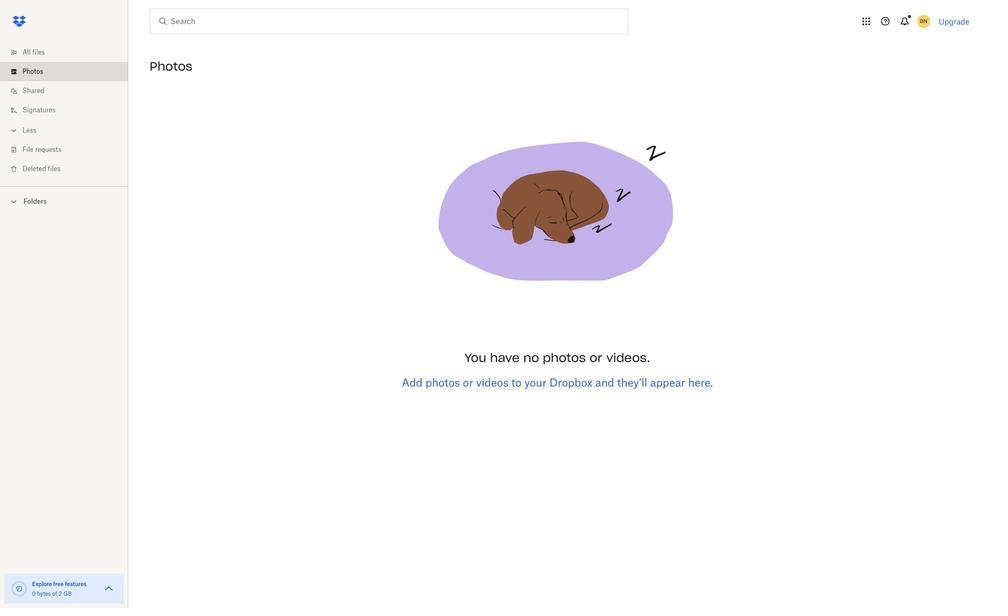 Task type: describe. For each thing, give the bounding box(es) containing it.
have
[[490, 350, 520, 365]]

all files link
[[9, 43, 128, 62]]

signatures link
[[9, 101, 128, 120]]

all
[[22, 48, 31, 56]]

add
[[402, 376, 423, 389]]

bn button
[[916, 13, 933, 30]]

file requests link
[[9, 140, 128, 159]]

sleeping dog on a purple cushion. image
[[424, 81, 691, 349]]

photos inside photos link
[[22, 67, 43, 75]]

shared
[[22, 87, 44, 95]]

you have no photos or videos.
[[465, 350, 651, 365]]

videos.
[[607, 350, 651, 365]]

here.
[[689, 376, 714, 389]]

appear
[[651, 376, 686, 389]]

shared link
[[9, 81, 128, 101]]

file
[[22, 145, 33, 153]]

gb
[[63, 590, 72, 597]]

add photos or videos to your dropbox and they'll appear here.
[[402, 376, 714, 389]]

they'll
[[618, 376, 648, 389]]

0
[[32, 590, 36, 597]]

dropbox image
[[9, 11, 30, 32]]

0 vertical spatial or
[[590, 350, 603, 365]]

upgrade link
[[939, 17, 970, 26]]

bytes
[[37, 590, 51, 597]]

1 horizontal spatial photos
[[150, 59, 193, 74]]

requests
[[35, 145, 61, 153]]

less image
[[9, 125, 19, 136]]

deleted files
[[22, 165, 60, 173]]

and
[[596, 376, 615, 389]]

your
[[525, 376, 547, 389]]

list containing all files
[[0, 36, 128, 186]]



Task type: locate. For each thing, give the bounding box(es) containing it.
1 vertical spatial photos
[[426, 376, 460, 389]]

photos up dropbox
[[543, 350, 586, 365]]

list
[[0, 36, 128, 186]]

1 vertical spatial files
[[48, 165, 60, 173]]

files for all files
[[32, 48, 45, 56]]

all files
[[22, 48, 45, 56]]

files
[[32, 48, 45, 56], [48, 165, 60, 173]]

free
[[53, 581, 64, 587]]

folders
[[24, 197, 47, 205]]

0 horizontal spatial photos
[[22, 67, 43, 75]]

photos right the add
[[426, 376, 460, 389]]

or
[[590, 350, 603, 365], [463, 376, 474, 389]]

1 horizontal spatial or
[[590, 350, 603, 365]]

signatures
[[22, 106, 56, 114]]

0 horizontal spatial or
[[463, 376, 474, 389]]

you
[[465, 350, 487, 365]]

0 vertical spatial photos
[[543, 350, 586, 365]]

files right deleted
[[48, 165, 60, 173]]

features
[[65, 581, 87, 587]]

photos list item
[[0, 62, 128, 81]]

of
[[52, 590, 57, 597]]

1 horizontal spatial photos
[[543, 350, 586, 365]]

explore
[[32, 581, 52, 587]]

bn
[[921, 18, 928, 25]]

photos
[[150, 59, 193, 74], [22, 67, 43, 75]]

dropbox
[[550, 376, 593, 389]]

0 vertical spatial files
[[32, 48, 45, 56]]

files right all
[[32, 48, 45, 56]]

1 vertical spatial or
[[463, 376, 474, 389]]

less
[[22, 126, 36, 134]]

1 horizontal spatial files
[[48, 165, 60, 173]]

files for deleted files
[[48, 165, 60, 173]]

videos
[[476, 376, 509, 389]]

add photos or videos to your dropbox and they'll appear here. link
[[402, 376, 714, 389]]

upgrade
[[939, 17, 970, 26]]

deleted files link
[[9, 159, 128, 179]]

0 horizontal spatial files
[[32, 48, 45, 56]]

to
[[512, 376, 522, 389]]

Search text field
[[171, 16, 606, 27]]

file requests
[[22, 145, 61, 153]]

folders button
[[0, 193, 128, 209]]

quota usage element
[[11, 580, 28, 597]]

photos link
[[9, 62, 128, 81]]

deleted
[[22, 165, 46, 173]]

no
[[524, 350, 539, 365]]

or up and
[[590, 350, 603, 365]]

2
[[59, 590, 62, 597]]

explore free features 0 bytes of 2 gb
[[32, 581, 87, 597]]

photos
[[543, 350, 586, 365], [426, 376, 460, 389]]

0 horizontal spatial photos
[[426, 376, 460, 389]]

or left videos
[[463, 376, 474, 389]]



Task type: vqa. For each thing, say whether or not it's contained in the screenshot.
All
yes



